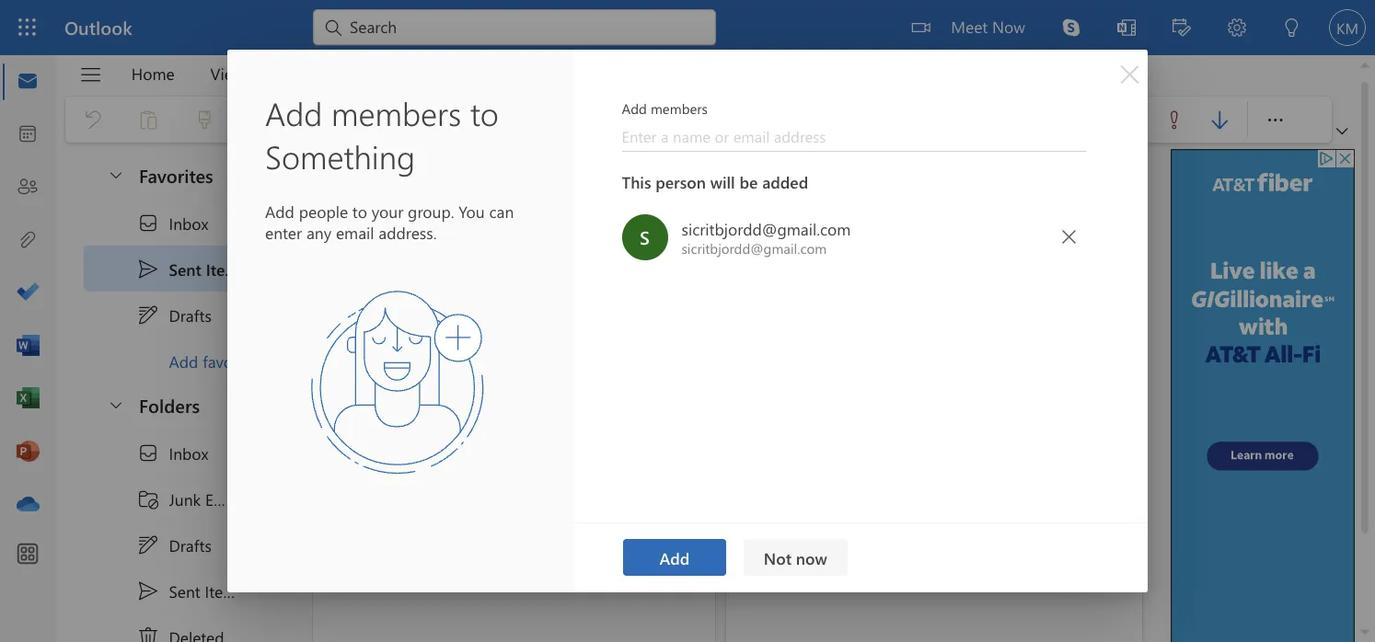 Task type: vqa. For each thing, say whether or not it's contained in the screenshot.
Items in the Sent Items 
yes



Task type: describe. For each thing, give the bounding box(es) containing it.
left-rail-appbar navigation
[[4, 44, 41, 425]]

 button
[[54, 45, 91, 76]]

2 inside  tree
[[191, 428, 198, 445]]

this person will be added
[[497, 137, 647, 154]]

1 sicritbjordd@gmail.com from the top
[[545, 174, 681, 191]]

message button
[[265, 44, 344, 73]]

 inbox
[[109, 169, 167, 188]]

add
[[135, 280, 159, 297]]

meet
[[761, 13, 790, 29]]

clipboard group
[[56, 77, 182, 114]]

when
[[295, 414, 328, 431]]

inbox inside  tree
[[135, 354, 167, 371]]

word image
[[13, 268, 31, 286]]


[[781, 141, 795, 156]]

tab list containing home
[[91, 44, 574, 73]]

items inside favorites tree
[[165, 207, 197, 224]]

inbox inside  inbox
[[135, 170, 167, 187]]


[[351, 133, 370, 152]]

mail image
[[13, 56, 31, 75]]

sicritbjordd@gmail.com sicritbjordd@gmail.com
[[545, 174, 681, 206]]

add favorite tree item
[[67, 270, 216, 307]]

home button
[[92, 44, 153, 73]]

 inside  
[[799, 145, 810, 156]]

2 1 from the top
[[193, 354, 198, 371]]

nothing
[[365, 391, 413, 407]]

nothing in sent when you send a message they'll appear here.
[[295, 391, 528, 453]]

 for  button within the favorites tree item
[[85, 133, 100, 148]]


[[730, 15, 744, 29]]

saved
[[820, 234, 848, 249]]

you
[[332, 414, 353, 431]]

sent inside favorites tree
[[135, 207, 161, 224]]

 tree item
[[67, 160, 216, 197]]

person
[[525, 137, 565, 154]]

this
[[497, 137, 521, 154]]

to button
[[591, 182, 648, 211]]

items right deleted
[[183, 501, 214, 518]]


[[109, 243, 128, 261]]

 button
[[885, 45, 914, 75]]

meet now
[[761, 13, 820, 29]]

 button
[[820, 134, 857, 163]]

sicritbjordd@gmail.com inside sicritbjordd@gmail.com sicritbjordd@gmail.com
[[545, 191, 661, 206]]


[[831, 141, 846, 156]]

2 inside  tree item
[[191, 244, 198, 261]]

add favorite
[[135, 280, 205, 297]]

format text
[[420, 50, 485, 67]]

junk
[[135, 391, 161, 408]]

sent inside  tree
[[135, 465, 160, 481]]

2:36
[[864, 234, 884, 249]]

sent inside sent items 
[[272, 132, 302, 152]]

help button
[[210, 44, 264, 73]]

send
[[357, 414, 384, 431]]

deleted
[[135, 501, 179, 518]]

 junk email 1
[[109, 390, 198, 409]]

more apps image
[[13, 435, 31, 453]]

 
[[781, 141, 810, 156]]

view button
[[155, 44, 209, 73]]

alert dialog containing this person will be added
[[0, 0, 1100, 514]]

help
[[224, 50, 251, 67]]


[[109, 169, 128, 188]]


[[897, 52, 911, 67]]

appear
[[488, 414, 528, 431]]

format text button
[[406, 44, 499, 73]]

a
[[387, 414, 394, 431]]

1 inside  tree item
[[193, 170, 198, 187]]

options button
[[501, 44, 573, 73]]



Task type: locate. For each thing, give the bounding box(es) containing it.
1 vertical spatial tree item
[[67, 418, 216, 455]]

1 inside  junk email 1
[[193, 391, 198, 408]]

2 up 'favorite'
[[191, 244, 198, 261]]

here.
[[397, 437, 425, 453]]

inbox right 
[[135, 170, 167, 187]]

at
[[851, 234, 861, 249]]

2
[[191, 244, 198, 261], [191, 428, 198, 445]]

1 vertical spatial  button
[[76, 123, 108, 157]]

2 horizontal spatial 
[[799, 145, 810, 156]]

home
[[105, 50, 140, 67]]

2 vertical spatial 1
[[193, 391, 198, 408]]

1 drafts from the top
[[135, 244, 169, 261]]

format
[[420, 50, 460, 67]]

alert dialog
[[0, 0, 1100, 514]]

tree item
[[67, 344, 216, 381], [67, 418, 216, 455]]

drafts right 
[[135, 244, 169, 261]]

files image
[[13, 183, 31, 202]]

2 2 from the top
[[191, 428, 198, 445]]

Message body, press Alt+F10 to exit text field
[[592, 280, 903, 536]]

sent items up deleted
[[135, 465, 195, 481]]

2 down email
[[191, 428, 198, 445]]

email
[[164, 391, 195, 408]]

 tree item
[[67, 234, 216, 270]]

items up deleted items
[[164, 465, 195, 481]]

sent items 
[[272, 132, 370, 152]]

2 sent items from the top
[[135, 465, 195, 481]]

1 inbox from the top
[[135, 170, 167, 187]]

pm
[[887, 234, 903, 249]]

sent
[[272, 132, 302, 152], [135, 207, 161, 224], [431, 391, 458, 407], [135, 465, 160, 481]]

 button
[[346, 128, 375, 157]]


[[295, 90, 306, 101], [85, 133, 100, 148], [799, 145, 810, 156]]

tree item down junk
[[67, 418, 216, 455]]

0 vertical spatial drafts
[[135, 244, 169, 261]]

to
[[612, 188, 626, 205]]

1 vertical spatial drafts
[[135, 428, 169, 445]]

message
[[279, 50, 330, 67]]

tree item containing drafts
[[67, 418, 216, 455]]

1 vertical spatial 2
[[191, 428, 198, 445]]

insert
[[358, 50, 390, 67]]

inbox
[[135, 170, 167, 187], [135, 354, 167, 371]]

items
[[306, 132, 343, 152], [165, 207, 197, 224], [164, 465, 195, 481], [183, 501, 214, 518]]

drafts inside  drafts
[[135, 244, 169, 261]]

calendar image
[[13, 98, 31, 117]]

0 vertical spatial 2
[[191, 244, 198, 261]]

application containing favorites
[[0, 0, 1100, 643]]

To text field
[[657, 187, 846, 208]]

1 horizontal spatial 
[[295, 90, 306, 101]]

outlook banner
[[0, 0, 1100, 44]]

will
[[568, 137, 588, 154]]

items inside sent items 
[[306, 132, 343, 152]]

inbox up  junk email 1
[[135, 354, 167, 371]]

1 tree item from the top
[[67, 344, 216, 381]]

tree item containing inbox
[[67, 344, 216, 381]]

heading
[[497, 79, 868, 94]]

document containing this person will be added
[[0, 0, 1100, 514]]

sent up  tree item at the left top
[[135, 207, 161, 224]]

they'll
[[450, 414, 484, 431]]

favorite
[[162, 280, 205, 297]]

sent items up  tree item at the left top
[[135, 207, 197, 224]]

1 vertical spatial 1
[[193, 354, 198, 371]]


[[109, 390, 128, 409]]

2 inbox from the top
[[135, 354, 167, 371]]

 left favorites
[[85, 133, 100, 148]]

sent right in
[[431, 391, 458, 407]]

 tree item
[[67, 381, 216, 418]]

 button
[[866, 134, 903, 163]]

drafts
[[135, 244, 169, 261], [135, 428, 169, 445]]

application
[[0, 0, 1100, 643]]

favorites tree item
[[67, 123, 216, 160]]

 button
[[293, 83, 308, 108], [76, 123, 108, 157]]

added
[[610, 137, 647, 154]]

message list section
[[250, 118, 572, 596]]

drafts down  junk email 1
[[135, 428, 169, 445]]

sent items inside favorites tree
[[135, 207, 197, 224]]

2 drafts from the top
[[135, 428, 169, 445]]

0 vertical spatial tree item
[[67, 344, 216, 381]]

outlook
[[52, 12, 106, 32]]

sent items heading
[[272, 122, 375, 163]]

document
[[0, 0, 1100, 514]]

2 sicritbjordd@gmail.com from the top
[[545, 191, 661, 206]]

deleted items
[[135, 501, 214, 518]]

1 right  inbox
[[193, 170, 198, 187]]

be
[[592, 137, 606, 154]]

1 sent items from the top
[[135, 207, 197, 224]]

tab list
[[91, 44, 574, 73]]

favorites
[[111, 130, 171, 150]]

3 1 from the top
[[193, 391, 198, 408]]

options
[[515, 50, 560, 67]]

onedrive image
[[13, 395, 31, 413]]

favorites tree
[[67, 116, 216, 307]]

sent inside nothing in sent when you send a message they'll appear here.
[[431, 391, 458, 407]]

1 right junk
[[193, 391, 198, 408]]

 tree
[[67, 344, 216, 643]]

0 vertical spatial 1
[[193, 170, 198, 187]]

sent items inside  tree
[[135, 465, 195, 481]]

0 vertical spatial sent items
[[135, 207, 197, 224]]

 right 
[[799, 145, 810, 156]]

in
[[417, 391, 428, 407]]

0 horizontal spatial  button
[[76, 123, 108, 157]]

1 1 from the top
[[193, 170, 198, 187]]

to do image
[[13, 226, 31, 244]]

text
[[464, 50, 485, 67]]

2 tree item from the top
[[67, 418, 216, 455]]

1 2 from the top
[[191, 244, 198, 261]]

draft saved at 2:36 pm
[[793, 234, 903, 249]]

 inside favorites tree item
[[85, 133, 100, 148]]

 button down message button
[[293, 83, 308, 108]]

sent items
[[135, 207, 197, 224], [135, 465, 195, 481]]

view
[[168, 50, 196, 67]]

 button inside favorites tree item
[[76, 123, 108, 157]]

basic text group
[[190, 77, 718, 114]]

sent up deleted
[[135, 465, 160, 481]]


[[877, 141, 892, 156]]

powerpoint image
[[13, 353, 31, 371]]

folders
[[111, 314, 160, 334]]

Enter a name or email address field
[[497, 100, 869, 118]]

1 vertical spatial sent items
[[135, 465, 195, 481]]

 inside basic text group
[[295, 90, 306, 101]]

outlook link
[[52, 0, 106, 44]]

sicritbjordd@gmail.com
[[545, 174, 681, 191], [545, 191, 661, 206]]

1 up email
[[193, 354, 198, 371]]

insert button
[[345, 44, 404, 73]]

now
[[794, 13, 820, 29]]

0 horizontal spatial 
[[85, 133, 100, 148]]

 button inside basic text group
[[293, 83, 308, 108]]

message
[[397, 414, 447, 431]]

sent left "" button at the top left
[[272, 132, 302, 152]]


[[63, 51, 82, 70]]

draft
[[793, 234, 817, 249]]

1
[[193, 170, 198, 187], [193, 354, 198, 371], [193, 391, 198, 408]]

0 vertical spatial  button
[[293, 83, 308, 108]]

people image
[[13, 141, 31, 159]]

items left "" button at the top left
[[306, 132, 343, 152]]

items up  tree item at the left top
[[165, 207, 197, 224]]

1 vertical spatial inbox
[[135, 354, 167, 371]]

 for  button in the basic text group
[[295, 90, 306, 101]]

drafts inside  tree
[[135, 428, 169, 445]]

 button left favorites
[[76, 123, 108, 157]]

 down message button
[[295, 90, 306, 101]]

0 vertical spatial inbox
[[135, 170, 167, 187]]

1 horizontal spatial  button
[[293, 83, 308, 108]]

tree item up junk
[[67, 344, 216, 381]]

Add a subject text field
[[581, 228, 776, 257]]

 drafts
[[109, 243, 169, 261]]



